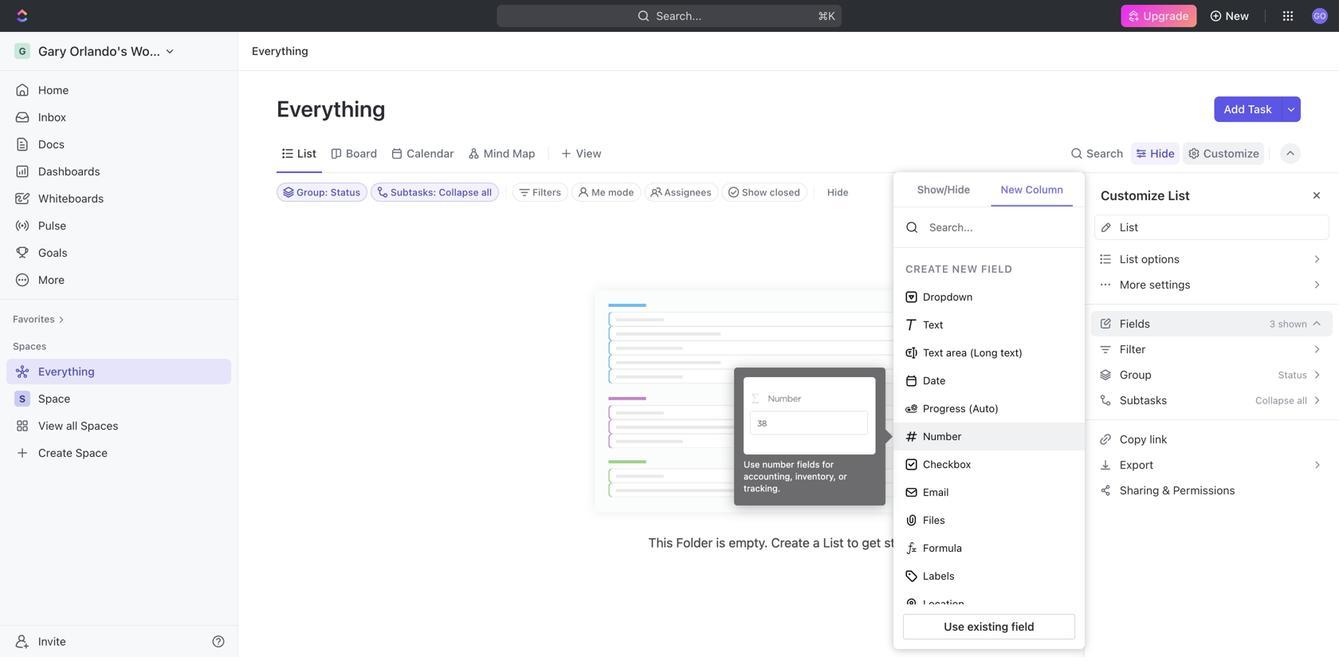Task type: describe. For each thing, give the bounding box(es) containing it.
sidebar navigation
[[0, 32, 242, 657]]

0 horizontal spatial status
[[331, 187, 360, 198]]

more settings
[[1120, 278, 1191, 291]]

list options
[[1120, 252, 1180, 266]]

goals
[[38, 246, 67, 259]]

everything for rightmost everything 'link'
[[252, 44, 308, 57]]

use number fields for accounting, inventory, or tracking.
[[744, 459, 848, 494]]

more for more
[[38, 273, 65, 286]]

this
[[649, 535, 673, 550]]

s
[[19, 393, 26, 404]]

labels
[[923, 570, 955, 582]]

number
[[763, 459, 795, 470]]

checkbox
[[923, 458, 972, 470]]

show/hide button
[[906, 174, 982, 207]]

inventory,
[[796, 471, 836, 482]]

list down customize list
[[1120, 220, 1139, 234]]

view for view all spaces
[[38, 419, 63, 432]]

subtasks: collapse all
[[391, 187, 492, 198]]

add
[[1224, 102, 1246, 116]]

0 vertical spatial collapse
[[439, 187, 479, 198]]

1 horizontal spatial create
[[772, 535, 810, 550]]

tab list containing show/hide
[[894, 172, 1085, 207]]

use existing field button
[[904, 614, 1076, 640]]

me mode button
[[572, 183, 641, 202]]

collapse all
[[1256, 395, 1308, 406]]

filter button
[[1095, 337, 1330, 362]]

to
[[847, 535, 859, 550]]

new for new column
[[1001, 183, 1023, 195]]

board
[[346, 147, 377, 160]]

home
[[38, 83, 69, 96]]

new for new
[[1226, 9, 1250, 22]]

view button
[[555, 142, 607, 165]]

customize list
[[1101, 188, 1191, 203]]

new button
[[1204, 3, 1259, 29]]

create space link
[[6, 440, 228, 466]]

search...
[[657, 9, 702, 22]]

favorites button
[[6, 309, 71, 329]]

or
[[839, 471, 848, 482]]

new column
[[1001, 183, 1064, 195]]

fields
[[1120, 317, 1151, 330]]

mind map
[[484, 147, 536, 160]]

1 horizontal spatial spaces
[[81, 419, 118, 432]]

home link
[[6, 77, 231, 103]]

view button
[[555, 135, 607, 172]]

progress (auto)
[[923, 402, 999, 414]]

customize for customize list
[[1101, 188, 1165, 203]]

&
[[1163, 484, 1171, 497]]

add task
[[1224, 102, 1273, 116]]

mind
[[484, 147, 510, 160]]

calendar link
[[404, 142, 454, 165]]

3 shown
[[1270, 318, 1308, 329]]

filters
[[533, 187, 561, 198]]

subtasks:
[[391, 187, 436, 198]]

1 horizontal spatial everything link
[[248, 41, 312, 61]]

use for use existing field
[[944, 620, 965, 633]]

existing
[[968, 620, 1009, 633]]

board link
[[343, 142, 377, 165]]

0 vertical spatial all
[[482, 187, 492, 198]]

text)
[[1001, 347, 1023, 359]]

pulse
[[38, 219, 66, 232]]

whiteboards link
[[6, 186, 231, 211]]

assignees button
[[645, 183, 719, 202]]

subtasks
[[1120, 394, 1168, 407]]

all for collapse all
[[1298, 395, 1308, 406]]

assignees
[[665, 187, 712, 198]]

search
[[1087, 147, 1124, 160]]

field
[[1012, 620, 1035, 633]]

hide button
[[821, 183, 855, 202]]

go
[[1314, 11, 1327, 20]]

sharing
[[1120, 484, 1160, 497]]

tree inside the sidebar navigation
[[6, 359, 231, 466]]

(long
[[970, 347, 998, 359]]

gary orlando's workspace, , element
[[14, 43, 30, 59]]

view all spaces link
[[6, 413, 228, 439]]

filter
[[1120, 342, 1146, 356]]

list link
[[294, 142, 317, 165]]

create inside the sidebar navigation
[[38, 446, 73, 459]]

formula
[[923, 542, 963, 554]]

1 horizontal spatial collapse
[[1256, 395, 1295, 406]]

more for more settings
[[1120, 278, 1147, 291]]

search button
[[1066, 142, 1129, 165]]

copy
[[1120, 433, 1147, 446]]

Search tasks... text field
[[1141, 180, 1301, 204]]

use existing field
[[944, 620, 1035, 633]]

folder
[[677, 535, 713, 550]]

mode
[[608, 187, 634, 198]]

go button
[[1308, 3, 1333, 29]]

customize button
[[1183, 142, 1265, 165]]

empty.
[[729, 535, 768, 550]]

group: status
[[297, 187, 360, 198]]

3
[[1270, 318, 1276, 329]]

sharing & permissions
[[1120, 484, 1236, 497]]

inbox
[[38, 110, 66, 124]]

docs
[[38, 138, 65, 151]]

0 horizontal spatial space
[[38, 392, 70, 405]]

list inside button
[[1120, 252, 1139, 266]]

copy link
[[1120, 433, 1168, 446]]

1 horizontal spatial space
[[76, 446, 108, 459]]

link
[[1150, 433, 1168, 446]]

⌘k
[[819, 9, 836, 22]]

accounting,
[[744, 471, 793, 482]]

task
[[1249, 102, 1273, 116]]



Task type: locate. For each thing, give the bounding box(es) containing it.
2 text from the top
[[923, 347, 944, 359]]

get
[[862, 535, 881, 550]]

filter button
[[1085, 337, 1340, 362]]

0 vertical spatial new
[[1226, 9, 1250, 22]]

customize for customize
[[1204, 147, 1260, 160]]

spaces down favorites
[[13, 341, 47, 352]]

1 horizontal spatial hide
[[1151, 147, 1175, 160]]

status up collapse all
[[1279, 369, 1308, 380]]

status
[[331, 187, 360, 198], [1279, 369, 1308, 380]]

hide right closed
[[828, 187, 849, 198]]

everything link inside the sidebar navigation
[[6, 359, 228, 384]]

more inside more settings button
[[1120, 278, 1147, 291]]

more inside more dropdown button
[[38, 273, 65, 286]]

column
[[1026, 183, 1064, 195]]

2 vertical spatial everything
[[38, 365, 95, 378]]

0 horizontal spatial create
[[38, 446, 73, 459]]

customize
[[1204, 147, 1260, 160], [1101, 188, 1165, 203]]

list options button
[[1095, 246, 1330, 272]]

1 text from the top
[[923, 319, 944, 331]]

0 vertical spatial view
[[576, 147, 602, 160]]

export button
[[1095, 452, 1330, 478]]

0 vertical spatial use
[[744, 459, 760, 470]]

spaces up create space link
[[81, 419, 118, 432]]

export
[[1120, 458, 1154, 471]]

everything for everything 'link' in the the sidebar navigation
[[38, 365, 95, 378]]

all for view all spaces
[[66, 419, 78, 432]]

options
[[1142, 252, 1180, 266]]

text left area at the right of the page
[[923, 347, 944, 359]]

use inside button
[[944, 620, 965, 633]]

0 vertical spatial customize
[[1204, 147, 1260, 160]]

gary orlando's workspace
[[38, 43, 197, 59]]

2 horizontal spatial all
[[1298, 395, 1308, 406]]

customize up search tasks... text box
[[1204, 147, 1260, 160]]

1 vertical spatial create
[[772, 535, 810, 550]]

space
[[38, 392, 70, 405], [76, 446, 108, 459]]

me mode
[[592, 187, 634, 198]]

view inside view button
[[576, 147, 602, 160]]

new right upgrade
[[1226, 9, 1250, 22]]

1 horizontal spatial status
[[1279, 369, 1308, 380]]

dashboards link
[[6, 159, 231, 184]]

text down dropdown
[[923, 319, 944, 331]]

collapse
[[439, 187, 479, 198], [1256, 395, 1295, 406]]

more down list options
[[1120, 278, 1147, 291]]

0 horizontal spatial view
[[38, 419, 63, 432]]

new
[[1226, 9, 1250, 22], [1001, 183, 1023, 195]]

1 vertical spatial status
[[1279, 369, 1308, 380]]

view
[[576, 147, 602, 160], [38, 419, 63, 432]]

use inside use number fields for accounting, inventory, or tracking.
[[744, 459, 760, 470]]

1 vertical spatial collapse
[[1256, 395, 1295, 406]]

inbox link
[[6, 104, 231, 130]]

hide button
[[1132, 142, 1180, 165]]

group
[[1120, 368, 1152, 381]]

spaces
[[13, 341, 47, 352], [81, 419, 118, 432]]

1 vertical spatial customize
[[1101, 188, 1165, 203]]

use for use number fields for accounting, inventory, or tracking.
[[744, 459, 760, 470]]

create left the 'a'
[[772, 535, 810, 550]]

use
[[744, 459, 760, 470], [944, 620, 965, 633]]

create
[[38, 446, 73, 459], [772, 535, 810, 550]]

number
[[923, 430, 962, 442]]

1 vertical spatial everything link
[[6, 359, 228, 384]]

mind map link
[[481, 142, 536, 165]]

more settings button
[[1095, 272, 1330, 297]]

collapse up the copy link button at the right bottom of page
[[1256, 395, 1295, 406]]

customize down hide dropdown button
[[1101, 188, 1165, 203]]

hide up customize list
[[1151, 147, 1175, 160]]

upgrade
[[1144, 9, 1189, 22]]

tree containing everything
[[6, 359, 231, 466]]

0 horizontal spatial more
[[38, 273, 65, 286]]

1 vertical spatial view
[[38, 419, 63, 432]]

text area (long text)
[[923, 347, 1023, 359]]

dropdown
[[923, 291, 973, 303]]

all down mind
[[482, 187, 492, 198]]

1 horizontal spatial use
[[944, 620, 965, 633]]

1 vertical spatial text
[[923, 347, 944, 359]]

use up the accounting,
[[744, 459, 760, 470]]

0 vertical spatial create
[[38, 446, 73, 459]]

view up me
[[576, 147, 602, 160]]

status right group:
[[331, 187, 360, 198]]

hide
[[1151, 147, 1175, 160], [828, 187, 849, 198]]

0 horizontal spatial use
[[744, 459, 760, 470]]

space, , element
[[14, 391, 30, 407]]

0 vertical spatial everything link
[[248, 41, 312, 61]]

all up create space
[[66, 419, 78, 432]]

1 horizontal spatial view
[[576, 147, 602, 160]]

permissions
[[1174, 484, 1236, 497]]

1 vertical spatial all
[[1298, 395, 1308, 406]]

gary
[[38, 43, 66, 59]]

1 vertical spatial everything
[[277, 95, 390, 122]]

view all spaces
[[38, 419, 118, 432]]

all inside view all spaces link
[[66, 419, 78, 432]]

space link
[[38, 386, 228, 411]]

more button
[[6, 267, 231, 293]]

upgrade link
[[1122, 5, 1197, 27]]

tab list
[[894, 172, 1085, 207]]

tree
[[6, 359, 231, 466]]

goals link
[[6, 240, 231, 266]]

pulse link
[[6, 213, 231, 238]]

hide inside button
[[828, 187, 849, 198]]

show closed button
[[722, 183, 808, 202]]

space right s at bottom
[[38, 392, 70, 405]]

add task button
[[1215, 96, 1282, 122]]

0 horizontal spatial customize
[[1101, 188, 1165, 203]]

filters button
[[513, 183, 569, 202]]

1 vertical spatial use
[[944, 620, 965, 633]]

(auto)
[[969, 402, 999, 414]]

for
[[823, 459, 834, 470]]

0 horizontal spatial spaces
[[13, 341, 47, 352]]

1 vertical spatial space
[[76, 446, 108, 459]]

more down "goals"
[[38, 273, 65, 286]]

closed
[[770, 187, 801, 198]]

0 vertical spatial spaces
[[13, 341, 47, 352]]

new left column on the top right of the page
[[1001, 183, 1023, 195]]

tracking.
[[744, 483, 781, 494]]

view up create space
[[38, 419, 63, 432]]

view inside view all spaces link
[[38, 419, 63, 432]]

text for text
[[923, 319, 944, 331]]

2 vertical spatial all
[[66, 419, 78, 432]]

settings
[[1150, 278, 1191, 291]]

0 vertical spatial status
[[331, 187, 360, 198]]

location
[[923, 598, 965, 610]]

date
[[923, 375, 946, 387]]

files
[[923, 514, 946, 526]]

0 vertical spatial space
[[38, 392, 70, 405]]

list down hide dropdown button
[[1169, 188, 1191, 203]]

view for view
[[576, 147, 602, 160]]

text
[[923, 319, 944, 331], [923, 347, 944, 359]]

0 horizontal spatial hide
[[828, 187, 849, 198]]

1 horizontal spatial new
[[1226, 9, 1250, 22]]

everything inside tree
[[38, 365, 95, 378]]

collapse right the subtasks:
[[439, 187, 479, 198]]

use down the location
[[944, 620, 965, 633]]

everything
[[252, 44, 308, 57], [277, 95, 390, 122], [38, 365, 95, 378]]

create space
[[38, 446, 108, 459]]

0 horizontal spatial new
[[1001, 183, 1023, 195]]

1 vertical spatial spaces
[[81, 419, 118, 432]]

Search field
[[928, 220, 1073, 234]]

1 vertical spatial new
[[1001, 183, 1023, 195]]

a
[[813, 535, 820, 550]]

0 horizontal spatial collapse
[[439, 187, 479, 198]]

more
[[38, 273, 65, 286], [1120, 278, 1147, 291]]

1 horizontal spatial all
[[482, 187, 492, 198]]

workspace
[[131, 43, 197, 59]]

list right the 'a'
[[823, 535, 844, 550]]

customize inside button
[[1204, 147, 1260, 160]]

0 horizontal spatial all
[[66, 419, 78, 432]]

new column button
[[992, 174, 1073, 207]]

show/hide
[[918, 183, 971, 195]]

dashboards
[[38, 165, 100, 178]]

1 horizontal spatial more
[[1120, 278, 1147, 291]]

all down shown
[[1298, 395, 1308, 406]]

list up group:
[[297, 147, 317, 160]]

email
[[923, 486, 949, 498]]

1 horizontal spatial customize
[[1204, 147, 1260, 160]]

started.
[[885, 535, 929, 550]]

text for text area (long text)
[[923, 347, 944, 359]]

0 vertical spatial everything
[[252, 44, 308, 57]]

0 horizontal spatial everything link
[[6, 359, 228, 384]]

0 vertical spatial hide
[[1151, 147, 1175, 160]]

list left options
[[1120, 252, 1139, 266]]

0 vertical spatial text
[[923, 319, 944, 331]]

create down view all spaces
[[38, 446, 73, 459]]

this folder is empty. create a list to get started.
[[649, 535, 929, 550]]

hide inside dropdown button
[[1151, 147, 1175, 160]]

area
[[947, 347, 967, 359]]

show
[[742, 187, 767, 198]]

g
[[19, 45, 26, 57]]

1 vertical spatial hide
[[828, 187, 849, 198]]

space down view all spaces
[[76, 446, 108, 459]]

export button
[[1095, 452, 1330, 478]]

map
[[513, 147, 536, 160]]

favorites
[[13, 313, 55, 325]]



Task type: vqa. For each thing, say whether or not it's contained in the screenshot.
Labels
yes



